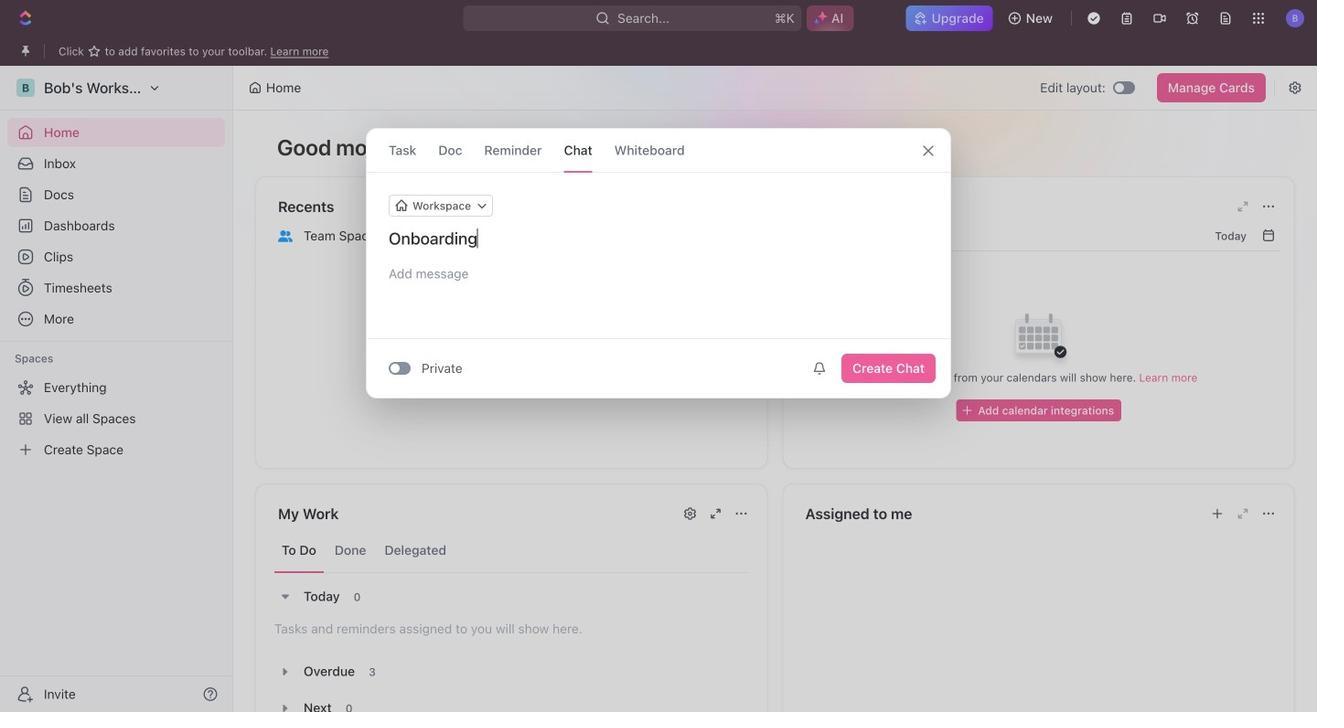Task type: vqa. For each thing, say whether or not it's contained in the screenshot.
tree on the left inside "sidebar" NAVIGATION
no



Task type: describe. For each thing, give the bounding box(es) containing it.
sidebar navigation
[[0, 66, 233, 713]]

user group image
[[278, 230, 293, 242]]



Task type: locate. For each thing, give the bounding box(es) containing it.
tree inside sidebar navigation
[[7, 373, 225, 465]]

dialog
[[366, 128, 952, 399]]

Name this Chat... field
[[367, 228, 951, 250]]

tab list
[[274, 529, 749, 574]]

tree
[[7, 373, 225, 465]]



